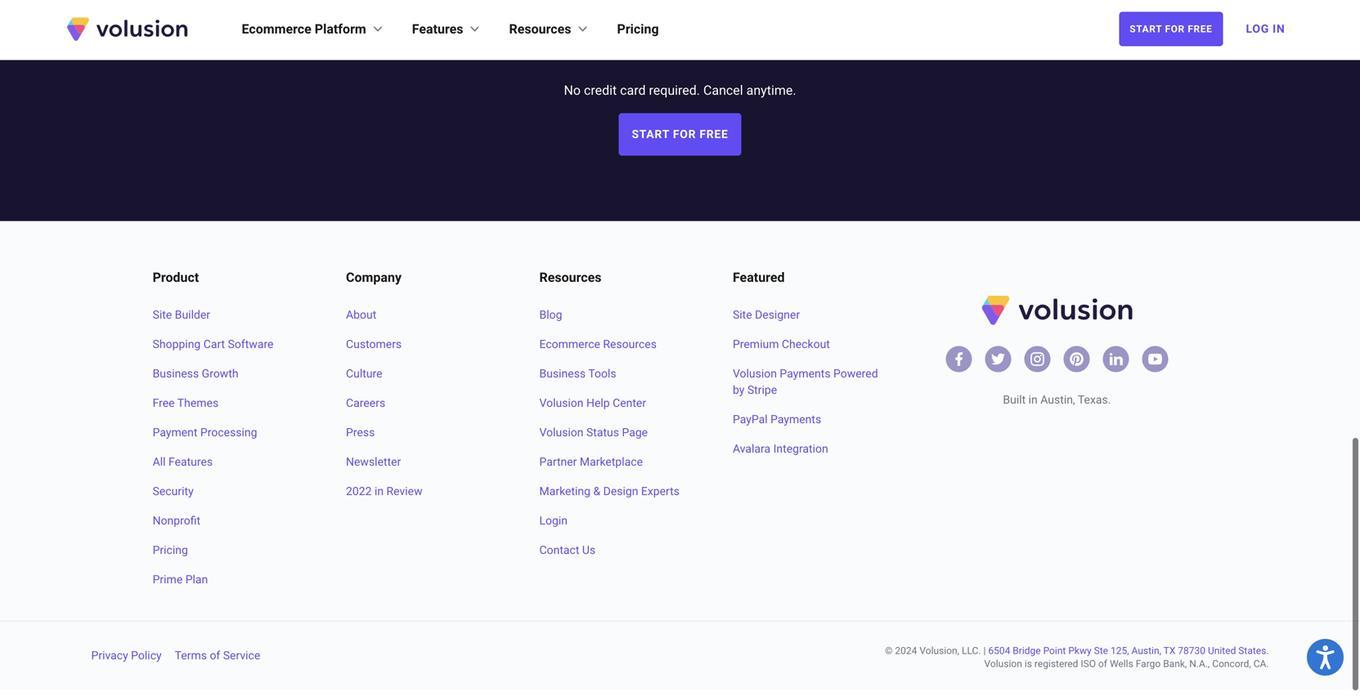 Task type: describe. For each thing, give the bounding box(es) containing it.
in for review
[[375, 487, 384, 501]]

0 vertical spatial for
[[1165, 25, 1185, 37]]

registered
[[1035, 661, 1078, 673]]

all features link
[[153, 457, 307, 473]]

youtube image
[[1147, 353, 1164, 370]]

1 vertical spatial start
[[632, 130, 670, 143]]

2024
[[895, 648, 917, 659]]

0 vertical spatial austin,
[[1041, 396, 1075, 409]]

volusion help center
[[539, 399, 646, 412]]

volusion for volusion status page
[[539, 428, 584, 442]]

0 vertical spatial start
[[1130, 25, 1162, 37]]

business for resources
[[539, 369, 586, 383]]

all features
[[153, 458, 213, 471]]

premium checkout link
[[733, 339, 887, 355]]

log in link
[[1236, 13, 1295, 49]]

ecommerce resources link
[[539, 339, 694, 355]]

prime
[[153, 576, 183, 589]]

ecommerce platform button
[[242, 21, 386, 41]]

n.a.,
[[1190, 661, 1210, 673]]

us
[[582, 546, 596, 560]]

united
[[1208, 648, 1236, 659]]

of inside © 2024 volusion, llc . | 6504 bridge point pkwy ste 125, austin, tx 78730 united states. volusion is registered iso of wells fargo bank, n.a., concord, ca.
[[1099, 661, 1108, 673]]

business growth link
[[153, 368, 307, 385]]

ca.
[[1254, 661, 1269, 673]]

payment
[[153, 428, 198, 442]]

newsletter link
[[346, 457, 500, 473]]

austin, inside © 2024 volusion, llc . | 6504 bridge point pkwy ste 125, austin, tx 78730 united states. volusion is registered iso of wells fargo bank, n.a., concord, ca.
[[1132, 648, 1162, 659]]

avalara integration
[[733, 445, 828, 458]]

resources button
[[509, 21, 591, 41]]

designer
[[755, 311, 800, 324]]

experts
[[641, 487, 680, 501]]

center
[[613, 399, 646, 412]]

prime plan link
[[153, 574, 307, 591]]

1 vertical spatial pricing
[[153, 546, 188, 560]]

integration
[[774, 445, 828, 458]]

1 vertical spatial pricing link
[[153, 545, 307, 561]]

in
[[1273, 24, 1286, 38]]

pinterest image
[[1069, 353, 1085, 370]]

volusion for volusion payments powered by stripe
[[733, 369, 777, 383]]

log
[[1246, 24, 1270, 38]]

about
[[346, 311, 377, 324]]

6504 bridge point pkwy ste 125, austin, tx 78730 united states. link
[[988, 648, 1269, 659]]

features inside dropdown button
[[412, 23, 463, 39]]

volusion status page
[[539, 428, 648, 442]]

press link
[[346, 427, 500, 443]]

payment processing link
[[153, 427, 307, 443]]

review
[[387, 487, 423, 501]]

business tools link
[[539, 368, 694, 385]]

6504
[[988, 648, 1011, 659]]

payments for volusion
[[780, 369, 831, 383]]

78730
[[1178, 648, 1206, 659]]

builder
[[175, 311, 210, 324]]

features button
[[412, 21, 483, 41]]

about link
[[346, 309, 500, 326]]

themes
[[177, 399, 219, 412]]

14
[[788, 28, 821, 61]]

page
[[622, 428, 648, 442]]

business growth
[[153, 369, 239, 383]]

resources inside dropdown button
[[509, 23, 571, 39]]

linkedin image
[[1108, 353, 1124, 370]]

customers link
[[346, 339, 500, 355]]

avalara
[[733, 445, 771, 458]]

service
[[223, 652, 260, 665]]

marketing
[[539, 487, 591, 501]]

software
[[228, 340, 274, 353]]

payment processing
[[153, 428, 257, 442]]

1 vertical spatial start for free link
[[619, 115, 742, 158]]

ecommerce for ecommerce resources
[[539, 340, 600, 353]]

twitter image
[[990, 353, 1007, 370]]

all
[[153, 458, 166, 471]]

site designer
[[733, 311, 800, 324]]

cancel
[[703, 85, 743, 100]]

anytime.
[[747, 85, 796, 100]]

1 vertical spatial free
[[153, 399, 175, 412]]

marketing & design experts link
[[539, 486, 694, 502]]

contact us link
[[539, 545, 694, 561]]

volusion payments powered by stripe link
[[733, 368, 887, 401]]

culture link
[[346, 368, 500, 385]]

site for featured
[[733, 311, 752, 324]]

terms of service link
[[175, 650, 260, 667]]

ecommerce for ecommerce platform
[[242, 23, 311, 39]]

bank,
[[1163, 661, 1187, 673]]

volusion payments powered by stripe
[[733, 369, 878, 399]]

days
[[829, 28, 908, 61]]

partner marketplace link
[[539, 457, 694, 473]]

try
[[452, 28, 504, 61]]

0 vertical spatial start for free
[[1130, 25, 1213, 37]]

business tools
[[539, 369, 616, 383]]

1 vertical spatial features
[[168, 458, 213, 471]]

partner marketplace
[[539, 458, 643, 471]]

0 horizontal spatial free
[[700, 130, 729, 143]]

volusion,
[[920, 648, 960, 659]]



Task type: locate. For each thing, give the bounding box(es) containing it.
1 horizontal spatial features
[[412, 23, 463, 39]]

instagram image
[[1029, 353, 1046, 370]]

1 horizontal spatial in
[[1029, 396, 1038, 409]]

paypal payments link
[[733, 414, 887, 430]]

pricing link up card
[[617, 21, 659, 41]]

ecommerce inside the ecommerce resources link
[[539, 340, 600, 353]]

is
[[1025, 661, 1032, 673]]

shopping cart software link
[[153, 339, 307, 355]]

business left tools
[[539, 369, 586, 383]]

0 horizontal spatial pricing
[[153, 546, 188, 560]]

0 horizontal spatial start
[[632, 130, 670, 143]]

austin, left texas.
[[1041, 396, 1075, 409]]

0 horizontal spatial ecommerce
[[242, 23, 311, 39]]

privacy policy link
[[91, 650, 162, 667]]

0 horizontal spatial in
[[375, 487, 384, 501]]

of down "ste"
[[1099, 661, 1108, 673]]

0 horizontal spatial start for free
[[632, 130, 729, 143]]

careers
[[346, 399, 385, 412]]

1 vertical spatial in
[[375, 487, 384, 501]]

nonprofit link
[[153, 515, 307, 532]]

1 vertical spatial ecommerce
[[539, 340, 600, 353]]

free themes
[[153, 399, 219, 412]]

in right 2022
[[375, 487, 384, 501]]

iso
[[1081, 661, 1096, 673]]

paypal
[[733, 415, 768, 429]]

0 vertical spatial start for free link
[[1119, 14, 1223, 48]]

0 vertical spatial free
[[1188, 25, 1213, 37]]

0 vertical spatial pricing link
[[617, 21, 659, 41]]

0 vertical spatial ecommerce
[[242, 23, 311, 39]]

1 vertical spatial austin,
[[1132, 648, 1162, 659]]

1 horizontal spatial start for free
[[1130, 25, 1213, 37]]

wells
[[1110, 661, 1134, 673]]

1 horizontal spatial austin,
[[1132, 648, 1162, 659]]

resources up blog
[[539, 272, 602, 288]]

checkout
[[782, 340, 830, 353]]

payments
[[780, 369, 831, 383], [771, 415, 821, 429]]

marketplace
[[580, 458, 643, 471]]

tools
[[588, 369, 616, 383]]

login link
[[539, 515, 694, 532]]

growth
[[202, 369, 239, 383]]

ste
[[1094, 648, 1108, 659]]

security link
[[153, 486, 307, 502]]

0 vertical spatial pricing
[[617, 23, 659, 39]]

blog
[[539, 311, 562, 324]]

0 horizontal spatial start for free link
[[619, 115, 742, 158]]

1 vertical spatial for
[[673, 130, 696, 143]]

volusion up no
[[512, 28, 648, 61]]

0 horizontal spatial pricing link
[[153, 545, 307, 561]]

business down shopping
[[153, 369, 199, 383]]

built in austin, texas.
[[1003, 396, 1111, 409]]

2 business from the left
[[539, 369, 586, 383]]

concord,
[[1213, 661, 1251, 673]]

facebook image
[[951, 353, 967, 370]]

1 horizontal spatial site
[[733, 311, 752, 324]]

tx
[[1164, 648, 1176, 659]]

premium
[[733, 340, 779, 353]]

powered
[[834, 369, 878, 383]]

0 horizontal spatial for
[[673, 130, 696, 143]]

partner
[[539, 458, 577, 471]]

1 horizontal spatial pricing
[[617, 23, 659, 39]]

plan
[[185, 576, 208, 589]]

1 horizontal spatial ecommerce
[[539, 340, 600, 353]]

ecommerce left platform
[[242, 23, 311, 39]]

paypal payments
[[733, 415, 821, 429]]

free
[[1188, 25, 1213, 37], [700, 130, 729, 143]]

open accessibe: accessibility options, statement and help image
[[1317, 646, 1335, 670]]

payments inside volusion payments powered by stripe
[[780, 369, 831, 383]]

1 vertical spatial payments
[[771, 415, 821, 429]]

help
[[587, 399, 610, 412]]

site left builder
[[153, 311, 172, 324]]

payments up integration
[[771, 415, 821, 429]]

2022 in review
[[346, 487, 423, 501]]

1 horizontal spatial of
[[1099, 661, 1108, 673]]

press
[[346, 428, 375, 442]]

free left log
[[1188, 25, 1213, 37]]

site builder link
[[153, 309, 307, 326]]

free
[[656, 28, 727, 61], [153, 399, 175, 412]]

site inside site builder "link"
[[153, 311, 172, 324]]

1 vertical spatial free
[[700, 130, 729, 143]]

careers link
[[346, 398, 500, 414]]

resources down blog link
[[603, 340, 657, 353]]

site for product
[[153, 311, 172, 324]]

status
[[587, 428, 619, 442]]

1 business from the left
[[153, 369, 199, 383]]

pricing link down nonprofit link
[[153, 545, 307, 561]]

payments for paypal
[[771, 415, 821, 429]]

site builder
[[153, 311, 210, 324]]

business for product
[[153, 369, 199, 383]]

0 vertical spatial in
[[1029, 396, 1038, 409]]

0 vertical spatial features
[[412, 23, 463, 39]]

volusion down business tools
[[539, 399, 584, 412]]

free up no credit card required. cancel anytime.
[[656, 28, 727, 61]]

0 horizontal spatial of
[[210, 652, 220, 665]]

ecommerce resources
[[539, 340, 657, 353]]

contact
[[539, 546, 580, 560]]

marketing & design experts
[[539, 487, 680, 501]]

try volusion free for 14 days
[[452, 28, 908, 61]]

0 horizontal spatial business
[[153, 369, 199, 383]]

site designer link
[[733, 309, 887, 326]]

2022 in review link
[[346, 486, 500, 502]]

free down cancel
[[700, 130, 729, 143]]

volusion down 6504
[[985, 661, 1022, 673]]

0 vertical spatial payments
[[780, 369, 831, 383]]

by
[[733, 386, 745, 399]]

1 horizontal spatial start
[[1130, 25, 1162, 37]]

resources right try
[[509, 23, 571, 39]]

featured
[[733, 272, 785, 288]]

culture
[[346, 369, 382, 383]]

1 horizontal spatial start for free link
[[1119, 14, 1223, 48]]

newsletter
[[346, 458, 401, 471]]

0 horizontal spatial austin,
[[1041, 396, 1075, 409]]

1 vertical spatial start for free
[[632, 130, 729, 143]]

1 vertical spatial resources
[[539, 272, 602, 288]]

built
[[1003, 396, 1026, 409]]

point
[[1043, 648, 1066, 659]]

for
[[735, 28, 781, 61]]

volusion up partner
[[539, 428, 584, 442]]

ecommerce inside "ecommerce platform" dropdown button
[[242, 23, 311, 39]]

1 horizontal spatial free
[[1188, 25, 1213, 37]]

austin, up fargo
[[1132, 648, 1162, 659]]

card
[[620, 85, 646, 100]]

volusion up stripe
[[733, 369, 777, 383]]

of right 'terms'
[[210, 652, 220, 665]]

1 horizontal spatial pricing link
[[617, 21, 659, 41]]

2 site from the left
[[733, 311, 752, 324]]

no
[[564, 85, 581, 100]]

stripe
[[748, 386, 777, 399]]

policy
[[131, 652, 162, 665]]

0 vertical spatial free
[[656, 28, 727, 61]]

product
[[153, 272, 199, 288]]

1 horizontal spatial for
[[1165, 25, 1185, 37]]

payments down checkout
[[780, 369, 831, 383]]

start for free link
[[1119, 14, 1223, 48], [619, 115, 742, 158]]

ecommerce up business tools
[[539, 340, 600, 353]]

volusion for volusion help center
[[539, 399, 584, 412]]

site
[[153, 311, 172, 324], [733, 311, 752, 324]]

1 horizontal spatial business
[[539, 369, 586, 383]]

privacy policy
[[91, 652, 162, 665]]

volusion help center link
[[539, 398, 694, 414]]

premium checkout
[[733, 340, 830, 353]]

.
[[979, 648, 981, 659]]

avalara integration link
[[733, 443, 887, 460]]

0 horizontal spatial features
[[168, 458, 213, 471]]

site inside site designer link
[[733, 311, 752, 324]]

required.
[[649, 85, 700, 100]]

0 horizontal spatial free
[[153, 399, 175, 412]]

ecommerce platform
[[242, 23, 366, 39]]

terms of service
[[175, 652, 260, 665]]

no credit card required. cancel anytime.
[[564, 85, 796, 100]]

1 horizontal spatial free
[[656, 28, 727, 61]]

nonprofit
[[153, 517, 200, 530]]

site up the premium
[[733, 311, 752, 324]]

2 vertical spatial resources
[[603, 340, 657, 353]]

in for austin,
[[1029, 396, 1038, 409]]

0 vertical spatial resources
[[509, 23, 571, 39]]

pricing up prime
[[153, 546, 188, 560]]

processing
[[200, 428, 257, 442]]

free up the payment
[[153, 399, 175, 412]]

&
[[593, 487, 601, 501]]

volusion inside volusion payments powered by stripe
[[733, 369, 777, 383]]

log in
[[1246, 24, 1286, 38]]

pricing up card
[[617, 23, 659, 39]]

|
[[984, 648, 986, 659]]

company
[[346, 272, 402, 288]]

volusion inside © 2024 volusion, llc . | 6504 bridge point pkwy ste 125, austin, tx 78730 united states. volusion is registered iso of wells fargo bank, n.a., concord, ca.
[[985, 661, 1022, 673]]

0 horizontal spatial site
[[153, 311, 172, 324]]

1 site from the left
[[153, 311, 172, 324]]

pricing
[[617, 23, 659, 39], [153, 546, 188, 560]]

in right built
[[1029, 396, 1038, 409]]

customers
[[346, 340, 402, 353]]

shopping
[[153, 340, 201, 353]]

© 2024 volusion, llc . | 6504 bridge point pkwy ste 125, austin, tx 78730 united states. volusion is registered iso of wells fargo bank, n.a., concord, ca.
[[885, 648, 1269, 673]]



Task type: vqa. For each thing, say whether or not it's contained in the screenshot.
Level
no



